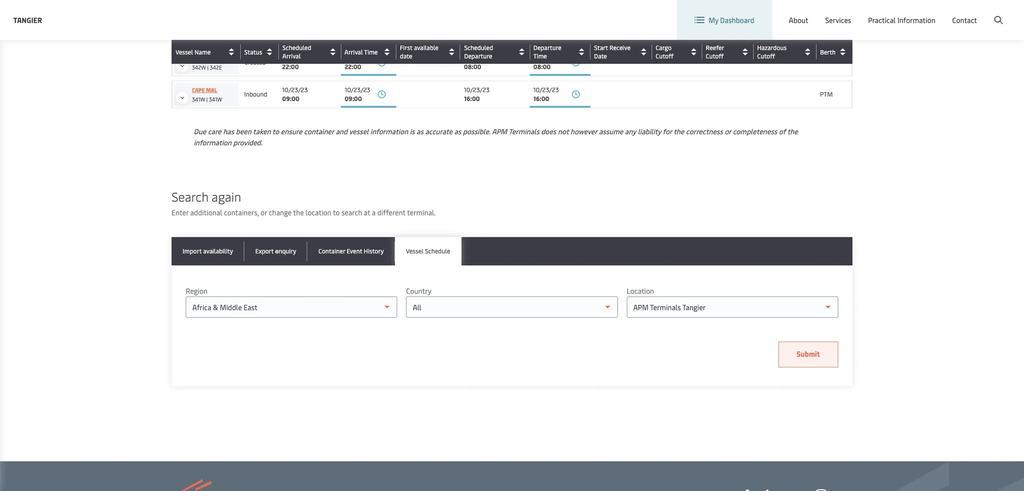 Task type: describe. For each thing, give the bounding box(es) containing it.
global menu
[[854, 8, 894, 18]]

inbound
[[244, 90, 267, 98]]

cargo cutoff
[[656, 43, 674, 60]]

1 10/22/23 22:00 from the left
[[282, 54, 308, 71]]

services
[[826, 15, 852, 25]]

mal for inbound
[[206, 87, 217, 94]]

switch
[[775, 8, 796, 18]]

shape link
[[742, 489, 752, 492]]

contact
[[953, 15, 978, 25]]

taken
[[253, 126, 271, 136]]

enter
[[172, 208, 189, 217]]

departure inside scheduled departure
[[464, 52, 493, 60]]

2 10/23/23 09:00 from the left
[[345, 86, 371, 103]]

fill 44 link
[[791, 489, 802, 492]]

been
[[236, 126, 252, 136]]

global
[[854, 8, 874, 18]]

ptm
[[821, 90, 833, 98]]

date
[[400, 52, 413, 60]]

arrival time
[[345, 48, 378, 56]]

menu
[[876, 8, 894, 18]]

/
[[955, 8, 958, 18]]

cutoff for cargo
[[656, 52, 674, 60]]

login
[[936, 8, 954, 18]]

liability
[[638, 126, 662, 136]]

0 horizontal spatial location
[[627, 286, 655, 296]]

hazardous cutoff
[[758, 43, 787, 60]]

to inside due care has been taken to ensure container and vessel information is as accurate as possible. apm terminals does not however assume any liability for the correctness or completeness of the information provided.
[[273, 126, 279, 136]]

start receive date
[[594, 43, 631, 60]]

to inside search again enter additional containers, or change the location to search at a different terminal.
[[333, 208, 340, 217]]

import
[[183, 247, 202, 256]]

practical information button
[[869, 0, 936, 40]]

change
[[269, 208, 292, 217]]

cape for created
[[192, 55, 205, 62]]

1 09:00 from the left
[[282, 94, 300, 103]]

and
[[336, 126, 348, 136]]

scheduled for arrival
[[283, 43, 312, 52]]

created
[[244, 58, 266, 67]]

2 10/23/23 08:00 from the left
[[534, 54, 559, 71]]

2 08:00 from the left
[[534, 63, 551, 71]]

scheduled for departure
[[464, 43, 493, 52]]

scheduled departure button
[[464, 43, 528, 60]]

tangier
[[13, 15, 42, 25]]

provided.
[[233, 138, 263, 147]]

vessel for vessel name
[[176, 48, 193, 56]]

mal for created
[[206, 55, 217, 62]]

of
[[779, 126, 786, 136]]

information
[[898, 15, 936, 25]]

reefer cutoff
[[706, 43, 724, 60]]

1 16:00 from the left
[[464, 94, 480, 103]]

2 10/23/23 16:00 from the left
[[534, 86, 559, 103]]

2 as from the left
[[455, 126, 462, 136]]

1 10/22/23 from the left
[[282, 54, 308, 62]]

event
[[347, 247, 362, 256]]

is
[[410, 126, 415, 136]]

account
[[982, 8, 1008, 18]]

name
[[195, 48, 211, 56]]

not
[[558, 126, 569, 136]]

however
[[571, 126, 598, 136]]

or inside search again enter additional containers, or change the location to search at a different terminal.
[[261, 208, 267, 217]]

services button
[[826, 0, 852, 40]]

does
[[542, 126, 557, 136]]

correctness
[[686, 126, 723, 136]]

vessel schedule button
[[395, 237, 462, 266]]

container event history button
[[308, 237, 395, 266]]

twitter image
[[791, 490, 802, 492]]

region
[[186, 286, 208, 296]]

1 as from the left
[[417, 126, 424, 136]]

country
[[407, 286, 432, 296]]

receive
[[610, 43, 631, 52]]

tangier link
[[13, 14, 42, 26]]

submit button
[[779, 342, 839, 368]]

due care has been taken to ensure container and vessel information is as accurate as possible. apm terminals does not however assume any liability for the correctness or completeness of the information provided.
[[194, 126, 798, 147]]

containers,
[[224, 208, 259, 217]]

1 22:00 from the left
[[282, 63, 299, 71]]

ensure
[[281, 126, 303, 136]]

for
[[663, 126, 672, 136]]

export
[[255, 247, 274, 256]]

tab list containing import availability
[[172, 237, 853, 266]]

import availability button
[[172, 237, 244, 266]]

global menu button
[[834, 0, 903, 26]]

availability
[[203, 247, 233, 256]]

terminals
[[509, 126, 540, 136]]

instagram image
[[816, 490, 827, 492]]

cutoff for hazardous
[[758, 52, 776, 60]]

1 horizontal spatial arrival
[[345, 48, 363, 56]]

0 horizontal spatial information
[[194, 138, 232, 147]]

2 10/22/23 from the left
[[345, 54, 371, 62]]

about button
[[789, 0, 809, 40]]

the inside search again enter additional containers, or change the location to search at a different terminal.
[[293, 208, 304, 217]]

switch location
[[775, 8, 825, 18]]

about
[[789, 15, 809, 25]]

vessel name button
[[176, 45, 239, 59]]

1 horizontal spatial the
[[674, 126, 685, 136]]

linkedin__x28_alt_x29__3_ link
[[767, 489, 777, 492]]

any
[[625, 126, 636, 136]]

еnquiry
[[275, 247, 296, 256]]

time for arrival time
[[364, 48, 378, 56]]

apmt footer logo image
[[172, 480, 302, 492]]



Task type: locate. For each thing, give the bounding box(es) containing it.
available
[[414, 43, 439, 52]]

1 cape from the top
[[192, 55, 205, 62]]

cutoff
[[656, 52, 674, 60], [706, 52, 724, 60], [758, 52, 776, 60]]

scheduled departure
[[464, 43, 493, 60]]

mal inside cape mal 342w | 342e
[[206, 55, 217, 62]]

create
[[960, 8, 980, 18]]

1 horizontal spatial 08:00
[[534, 63, 551, 71]]

1 horizontal spatial location
[[798, 8, 825, 18]]

date
[[594, 52, 607, 60]]

departure inside departure time button
[[534, 43, 562, 52]]

as right is
[[417, 126, 424, 136]]

1 vertical spatial or
[[261, 208, 267, 217]]

1 08:00 from the left
[[464, 63, 482, 71]]

start receive date button
[[594, 43, 650, 60]]

time for departure time
[[534, 52, 547, 60]]

16:00 up possible.
[[464, 94, 480, 103]]

departure
[[534, 43, 562, 52], [464, 52, 493, 60]]

cutoff right "start receive date" button
[[656, 52, 674, 60]]

0 horizontal spatial as
[[417, 126, 424, 136]]

1 horizontal spatial 10/23/23 16:00
[[534, 86, 559, 103]]

0 horizontal spatial 10/22/23
[[282, 54, 308, 62]]

apm
[[492, 126, 507, 136]]

search
[[172, 188, 209, 205]]

cape down the 342w at top left
[[192, 87, 205, 94]]

vessel
[[349, 126, 369, 136]]

| inside cape mal 342w | 342e
[[207, 64, 209, 71]]

09:00 up ensure
[[282, 94, 300, 103]]

0 horizontal spatial 341w
[[192, 96, 205, 103]]

schedule
[[425, 247, 451, 256]]

0 horizontal spatial 22:00
[[282, 63, 299, 71]]

1 horizontal spatial or
[[725, 126, 732, 136]]

first available date button
[[400, 43, 458, 60]]

0 vertical spatial vessel
[[176, 48, 193, 56]]

0 horizontal spatial departure
[[464, 52, 493, 60]]

search again enter additional containers, or change the location to search at a different terminal.
[[172, 188, 436, 217]]

08:00
[[464, 63, 482, 71], [534, 63, 551, 71]]

possible.
[[463, 126, 491, 136]]

time inside departure time
[[534, 52, 547, 60]]

1 vertical spatial information
[[194, 138, 232, 147]]

dashboard
[[721, 15, 755, 25]]

0 horizontal spatial 10/23/23 09:00
[[282, 86, 308, 103]]

10/23/23 09:00 up vessel
[[345, 86, 371, 103]]

import availability
[[183, 247, 233, 256]]

facebook image
[[742, 490, 752, 492]]

container event history
[[319, 247, 384, 256]]

practical information
[[869, 15, 936, 25]]

1 horizontal spatial 10/22/23
[[345, 54, 371, 62]]

berth button
[[821, 45, 850, 59]]

1 vertical spatial vessel
[[406, 247, 424, 256]]

0 vertical spatial |
[[207, 64, 209, 71]]

mal
[[206, 55, 217, 62], [206, 87, 217, 94]]

16:00
[[464, 94, 480, 103], [534, 94, 550, 103]]

2 cape from the top
[[192, 87, 205, 94]]

1 10/23/23 08:00 from the left
[[464, 54, 490, 71]]

0 horizontal spatial vessel
[[176, 48, 193, 56]]

or left change
[[261, 208, 267, 217]]

departure time button
[[534, 43, 589, 60]]

0 horizontal spatial cutoff
[[656, 52, 674, 60]]

0 horizontal spatial 16:00
[[464, 94, 480, 103]]

0 horizontal spatial 10/22/23 22:00
[[282, 54, 308, 71]]

1 horizontal spatial 16:00
[[534, 94, 550, 103]]

switch location button
[[761, 8, 825, 18]]

| inside cape mal 341w | 341w
[[206, 96, 208, 103]]

location
[[798, 8, 825, 18], [627, 286, 655, 296]]

2 scheduled from the left
[[464, 43, 493, 52]]

vessel inside button
[[406, 247, 424, 256]]

arrival
[[345, 48, 363, 56], [283, 52, 301, 60]]

mal inside cape mal 341w | 341w
[[206, 87, 217, 94]]

0 vertical spatial location
[[798, 8, 825, 18]]

the right 'for'
[[674, 126, 685, 136]]

the right change
[[293, 208, 304, 217]]

1 mal from the top
[[206, 55, 217, 62]]

2 horizontal spatial cutoff
[[758, 52, 776, 60]]

mal up 342e
[[206, 55, 217, 62]]

0 horizontal spatial to
[[273, 126, 279, 136]]

my
[[709, 15, 719, 25]]

scheduled arrival
[[283, 43, 312, 60]]

cutoff right reefer cutoff button
[[758, 52, 776, 60]]

vessel schedule
[[406, 247, 451, 256]]

0 horizontal spatial scheduled
[[283, 43, 312, 52]]

vessel left schedule
[[406, 247, 424, 256]]

cape for inbound
[[192, 87, 205, 94]]

10/23/23 09:00
[[282, 86, 308, 103], [345, 86, 371, 103]]

location
[[306, 208, 332, 217]]

status button
[[244, 45, 277, 59]]

| for inbound
[[206, 96, 208, 103]]

342e
[[210, 64, 222, 71]]

| for created
[[207, 64, 209, 71]]

has
[[223, 126, 234, 136]]

first available date
[[400, 43, 439, 60]]

3 cutoff from the left
[[758, 52, 776, 60]]

16:00 up does on the right top of the page
[[534, 94, 550, 103]]

arrival inside scheduled arrival
[[283, 52, 301, 60]]

1 vertical spatial cape
[[192, 87, 205, 94]]

10/23/23 16:00 up does on the right top of the page
[[534, 86, 559, 103]]

as right accurate at the top left of the page
[[455, 126, 462, 136]]

login / create account
[[936, 8, 1008, 18]]

export еnquiry button
[[244, 237, 308, 266]]

tab list
[[172, 237, 853, 266]]

1 horizontal spatial cutoff
[[706, 52, 724, 60]]

341w down the 342w at top left
[[192, 96, 205, 103]]

08:00 down scheduled departure
[[464, 63, 482, 71]]

information down care
[[194, 138, 232, 147]]

vessel left the name
[[176, 48, 193, 56]]

or inside due care has been taken to ensure container and vessel information is as accurate as possible. apm terminals does not however assume any liability for the correctness or completeness of the information provided.
[[725, 126, 732, 136]]

cape up the 342w at top left
[[192, 55, 205, 62]]

1 341w from the left
[[192, 96, 205, 103]]

0 horizontal spatial arrival
[[283, 52, 301, 60]]

0 horizontal spatial 08:00
[[464, 63, 482, 71]]

contact button
[[953, 0, 978, 40]]

a
[[372, 208, 376, 217]]

1 horizontal spatial information
[[371, 126, 408, 136]]

reefer cutoff button
[[706, 43, 752, 60]]

1 scheduled from the left
[[283, 43, 312, 52]]

1 horizontal spatial vessel
[[406, 247, 424, 256]]

due
[[194, 126, 206, 136]]

1 horizontal spatial departure
[[534, 43, 562, 52]]

0 horizontal spatial 10/23/23 16:00
[[464, 86, 490, 103]]

mal down 342e
[[206, 87, 217, 94]]

cargo cutoff button
[[656, 43, 700, 60]]

10/22/23
[[282, 54, 308, 62], [345, 54, 371, 62]]

10/23/23 09:00 up ensure
[[282, 86, 308, 103]]

cape inside cape mal 341w | 341w
[[192, 87, 205, 94]]

1 horizontal spatial time
[[534, 52, 547, 60]]

or right correctness
[[725, 126, 732, 136]]

time right scheduled departure button
[[534, 52, 547, 60]]

1 horizontal spatial 09:00
[[345, 94, 362, 103]]

0 horizontal spatial 09:00
[[282, 94, 300, 103]]

341w down 342e
[[209, 96, 222, 103]]

1 horizontal spatial 10/22/23 22:00
[[345, 54, 371, 71]]

again
[[212, 188, 241, 205]]

to left search
[[333, 208, 340, 217]]

scheduled
[[283, 43, 312, 52], [464, 43, 493, 52]]

my dashboard
[[709, 15, 755, 25]]

09:00 up vessel
[[345, 94, 362, 103]]

the right of
[[788, 126, 798, 136]]

1 10/23/23 09:00 from the left
[[282, 86, 308, 103]]

vessel inside button
[[176, 48, 193, 56]]

1 horizontal spatial 10/23/23 08:00
[[534, 54, 559, 71]]

2 341w from the left
[[209, 96, 222, 103]]

hazardous cutoff button
[[758, 43, 815, 60]]

arrival right scheduled arrival button
[[345, 48, 363, 56]]

departure time
[[534, 43, 562, 60]]

1 horizontal spatial as
[[455, 126, 462, 136]]

1 horizontal spatial 341w
[[209, 96, 222, 103]]

10/22/23 22:00
[[282, 54, 308, 71], [345, 54, 371, 71]]

container
[[319, 247, 345, 256]]

time left date
[[364, 48, 378, 56]]

1 vertical spatial |
[[206, 96, 208, 103]]

2 09:00 from the left
[[345, 94, 362, 103]]

22:00
[[282, 63, 299, 71], [345, 63, 362, 71]]

1 cutoff from the left
[[656, 52, 674, 60]]

22:00 down arrival time
[[345, 63, 362, 71]]

10/23/23
[[464, 54, 490, 62], [534, 54, 559, 62], [282, 86, 308, 94], [345, 86, 371, 94], [464, 86, 490, 94], [534, 86, 559, 94]]

additional
[[190, 208, 222, 217]]

1 horizontal spatial 22:00
[[345, 63, 362, 71]]

cutoff inside the reefer cutoff
[[706, 52, 724, 60]]

berth
[[821, 48, 836, 56]]

hazardous
[[758, 43, 787, 52]]

practical
[[869, 15, 896, 25]]

linkedin image
[[767, 490, 777, 492]]

or
[[725, 126, 732, 136], [261, 208, 267, 217]]

0 horizontal spatial the
[[293, 208, 304, 217]]

container
[[304, 126, 334, 136]]

2 10/22/23 22:00 from the left
[[345, 54, 371, 71]]

0 vertical spatial cape
[[192, 55, 205, 62]]

1 horizontal spatial scheduled
[[464, 43, 493, 52]]

instagram link
[[816, 489, 827, 492]]

1 vertical spatial location
[[627, 286, 655, 296]]

cargo
[[656, 43, 672, 52]]

cutoff inside hazardous cutoff
[[758, 52, 776, 60]]

cutoff down my
[[706, 52, 724, 60]]

submit
[[797, 349, 821, 359]]

10/23/23 16:00 up possible.
[[464, 86, 490, 103]]

different
[[378, 208, 406, 217]]

1 horizontal spatial to
[[333, 208, 340, 217]]

1 10/23/23 16:00 from the left
[[464, 86, 490, 103]]

history
[[364, 247, 384, 256]]

0 vertical spatial information
[[371, 126, 408, 136]]

arrival right 'status' button
[[283, 52, 301, 60]]

08:00 down departure time
[[534, 63, 551, 71]]

0 horizontal spatial time
[[364, 48, 378, 56]]

first
[[400, 43, 413, 52]]

status
[[244, 48, 262, 56]]

cape inside cape mal 342w | 342e
[[192, 55, 205, 62]]

to right taken
[[273, 126, 279, 136]]

2 mal from the top
[[206, 87, 217, 94]]

export еnquiry
[[255, 247, 296, 256]]

cape
[[192, 55, 205, 62], [192, 87, 205, 94]]

1 horizontal spatial 10/23/23 09:00
[[345, 86, 371, 103]]

0 vertical spatial or
[[725, 126, 732, 136]]

vessel name
[[176, 48, 211, 56]]

0 horizontal spatial or
[[261, 208, 267, 217]]

2 16:00 from the left
[[534, 94, 550, 103]]

1 vertical spatial to
[[333, 208, 340, 217]]

vessel for vessel schedule
[[406, 247, 424, 256]]

2 cutoff from the left
[[706, 52, 724, 60]]

information left is
[[371, 126, 408, 136]]

0 vertical spatial to
[[273, 126, 279, 136]]

0 vertical spatial mal
[[206, 55, 217, 62]]

2 horizontal spatial the
[[788, 126, 798, 136]]

22:00 down scheduled arrival at the left top of page
[[282, 63, 299, 71]]

1 vertical spatial mal
[[206, 87, 217, 94]]

arrival time button
[[345, 45, 394, 59]]

cutoff for reefer
[[706, 52, 724, 60]]

at
[[364, 208, 371, 217]]

2 22:00 from the left
[[345, 63, 362, 71]]

0 horizontal spatial 10/23/23 08:00
[[464, 54, 490, 71]]



Task type: vqa. For each thing, say whether or not it's contained in the screenshot.
MAL inside CAPE MAL 342W | 342E
yes



